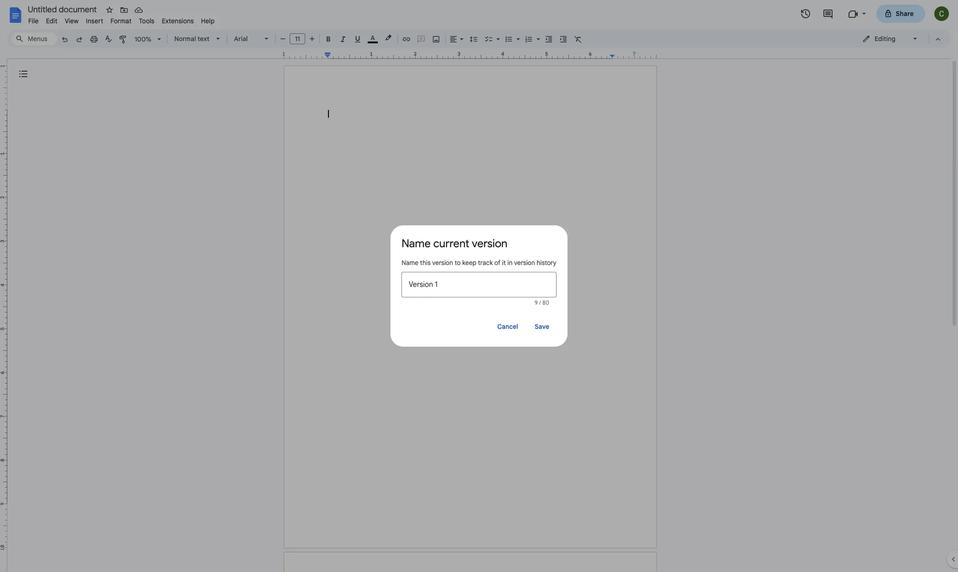 Task type: locate. For each thing, give the bounding box(es) containing it.
0 horizontal spatial version
[[432, 259, 453, 267]]

Star checkbox
[[103, 4, 116, 16]]

2 horizontal spatial version
[[514, 259, 535, 267]]

Rename text field
[[25, 4, 102, 15]]

version for this
[[432, 259, 453, 267]]

name current version
[[402, 237, 508, 251]]

in
[[508, 259, 513, 267]]

this
[[420, 259, 431, 267]]

version
[[472, 237, 508, 251], [432, 259, 453, 267], [514, 259, 535, 267]]

name for name current version
[[402, 237, 431, 251]]

main toolbar
[[57, 0, 586, 431]]

1 name from the top
[[402, 237, 431, 251]]

name left this
[[402, 259, 419, 267]]

version left to
[[432, 259, 453, 267]]

name
[[402, 237, 431, 251], [402, 259, 419, 267]]

to
[[455, 259, 461, 267]]

name up this
[[402, 237, 431, 251]]

version up track
[[472, 237, 508, 251]]

0 vertical spatial name
[[402, 237, 431, 251]]

name this version to keep track of it in version history
[[402, 259, 557, 267]]

1 vertical spatial name
[[402, 259, 419, 267]]

1 horizontal spatial version
[[472, 237, 508, 251]]

bottom margin image
[[0, 502, 7, 548]]

top margin image
[[0, 66, 7, 112]]

menu bar
[[25, 12, 218, 27]]

of
[[495, 259, 501, 267]]

left margin image
[[284, 52, 330, 58]]

2 name from the top
[[402, 259, 419, 267]]

cancel
[[498, 323, 518, 331]]

share. private to only me. image
[[884, 9, 892, 18]]

right margin image
[[610, 52, 656, 58]]

history
[[537, 259, 557, 267]]

version right in
[[514, 259, 535, 267]]

None text field
[[409, 272, 549, 298]]

current
[[433, 237, 469, 251]]



Task type: vqa. For each thing, say whether or not it's contained in the screenshot.
Star option
yes



Task type: describe. For each thing, give the bounding box(es) containing it.
name current version dialog
[[391, 225, 568, 347]]

version for current
[[472, 237, 508, 251]]

keep
[[462, 259, 477, 267]]

9 / 80
[[535, 299, 549, 306]]

menu bar inside menu bar 'banner'
[[25, 12, 218, 27]]

track
[[478, 259, 493, 267]]

Menus field
[[11, 32, 57, 45]]

9
[[535, 299, 538, 306]]

save button
[[527, 318, 557, 336]]

name current version application
[[0, 0, 958, 572]]

none text field inside name current version dialog
[[409, 272, 549, 298]]

menu bar banner
[[0, 0, 958, 572]]

cancel button
[[492, 318, 524, 336]]

80
[[543, 299, 549, 306]]

it
[[502, 259, 506, 267]]

name for name this version to keep track of it in version history
[[402, 259, 419, 267]]

save
[[535, 323, 549, 331]]

/
[[539, 299, 541, 306]]



